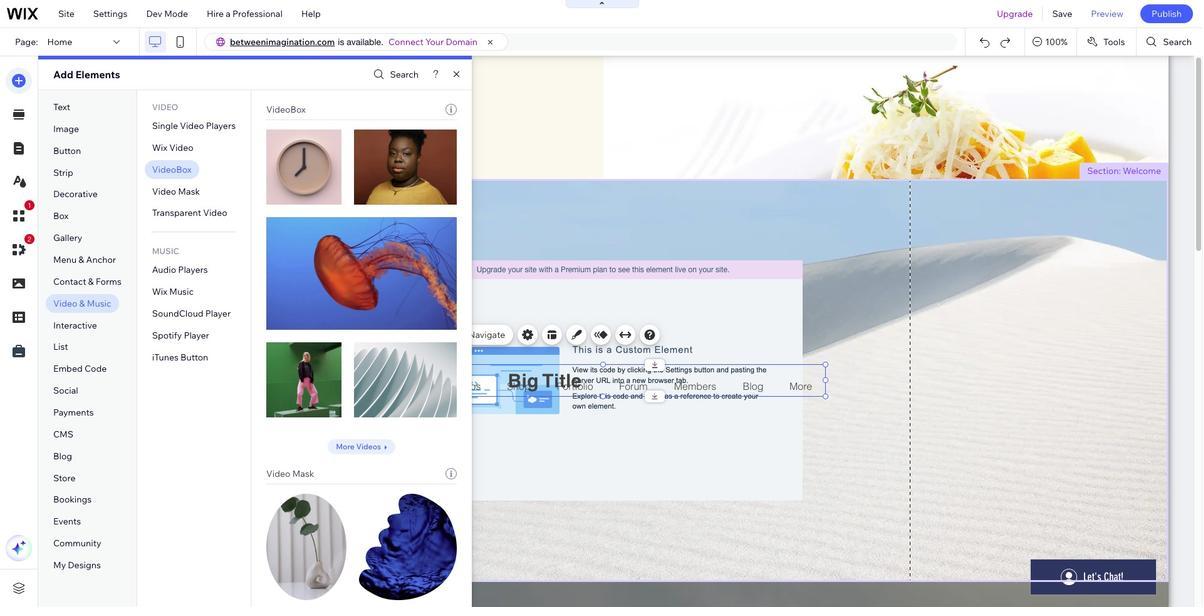 Task type: describe. For each thing, give the bounding box(es) containing it.
music up audio
[[152, 246, 179, 257]]

itunes
[[152, 352, 179, 363]]

section:
[[1088, 165, 1121, 177]]

more videos button
[[328, 440, 395, 455]]

wix for wix music
[[152, 287, 167, 298]]

your
[[425, 36, 444, 48]]

add elements
[[53, 68, 120, 81]]

domain
[[446, 36, 478, 48]]

contact
[[53, 276, 86, 288]]

soundcloud player
[[152, 308, 231, 320]]

100% button
[[1025, 28, 1077, 56]]

menu for manage menu
[[425, 330, 448, 341]]

upgrade
[[997, 8, 1033, 19]]

add
[[53, 68, 73, 81]]

0 horizontal spatial button
[[53, 145, 81, 157]]

video & music
[[53, 298, 111, 309]]

mode
[[164, 8, 188, 19]]

transparent
[[152, 208, 201, 219]]

hire a professional
[[207, 8, 283, 19]]

help
[[301, 8, 321, 19]]

more
[[336, 442, 355, 452]]

0 vertical spatial search
[[1163, 36, 1192, 48]]

text
[[53, 102, 70, 113]]

blog
[[53, 451, 72, 462]]

dev
[[146, 8, 162, 19]]

audio players
[[152, 265, 208, 276]]

wix for wix video
[[152, 142, 167, 153]]

hire
[[207, 8, 224, 19]]

0 horizontal spatial videobox
[[152, 164, 192, 175]]

is available. connect your domain
[[338, 36, 478, 48]]

code
[[85, 364, 107, 375]]

0 vertical spatial videobox
[[266, 104, 306, 115]]

1 vertical spatial mask
[[292, 469, 314, 480]]

cms
[[53, 429, 73, 441]]

1 button
[[6, 201, 34, 229]]

my designs
[[53, 560, 101, 572]]

videos
[[356, 442, 381, 452]]

1 vertical spatial video mask
[[266, 469, 314, 480]]

site
[[58, 8, 74, 19]]

horizontal
[[384, 355, 421, 365]]

anchor
[[86, 254, 116, 266]]

my
[[53, 560, 66, 572]]

embed code
[[53, 364, 107, 375]]

wix video
[[152, 142, 193, 153]]

social
[[53, 386, 78, 397]]

music down the audio players at the left of the page
[[169, 287, 194, 298]]

a
[[226, 8, 231, 19]]

box
[[53, 211, 69, 222]]

publish button
[[1141, 4, 1193, 23]]

player for spotify player
[[184, 330, 209, 341]]

section: welcome
[[1088, 165, 1161, 177]]



Task type: vqa. For each thing, say whether or not it's contained in the screenshot.
topmost Art
no



Task type: locate. For each thing, give the bounding box(es) containing it.
music down forms
[[87, 298, 111, 309]]

wix down "single"
[[152, 142, 167, 153]]

spotify player
[[152, 330, 209, 341]]

menu right manage
[[425, 330, 448, 341]]

dev mode
[[146, 8, 188, 19]]

2 button
[[6, 234, 34, 263]]

tools
[[1104, 36, 1125, 48]]

navigate
[[469, 330, 505, 341]]

1 vertical spatial player
[[184, 330, 209, 341]]

store
[[53, 473, 75, 484]]

players right audio
[[178, 265, 208, 276]]

button
[[53, 145, 81, 157], [181, 352, 208, 363]]

& left forms
[[88, 276, 94, 288]]

save button
[[1043, 0, 1082, 28]]

&
[[79, 254, 84, 266], [88, 276, 94, 288], [79, 298, 85, 309]]

1 vertical spatial players
[[178, 265, 208, 276]]

payments
[[53, 407, 94, 419]]

contact & forms
[[53, 276, 121, 288]]

1 horizontal spatial button
[[181, 352, 208, 363]]

1 horizontal spatial videobox
[[266, 104, 306, 115]]

& left anchor
[[79, 254, 84, 266]]

1 vertical spatial button
[[181, 352, 208, 363]]

menu down the manage menu
[[422, 355, 442, 365]]

video
[[152, 102, 178, 112], [180, 120, 204, 132], [169, 142, 193, 153], [152, 186, 176, 197], [203, 208, 227, 219], [53, 298, 77, 309], [266, 469, 290, 480]]

1 vertical spatial videobox
[[152, 164, 192, 175]]

search down connect
[[390, 69, 419, 80]]

list
[[53, 342, 68, 353]]

0 vertical spatial search button
[[1137, 28, 1203, 56]]

forms
[[96, 276, 121, 288]]

is
[[338, 37, 344, 47]]

settings
[[93, 8, 127, 19]]

0 horizontal spatial search
[[390, 69, 419, 80]]

wix music
[[152, 287, 194, 298]]

0 vertical spatial wix
[[152, 142, 167, 153]]

events
[[53, 517, 81, 528]]

audio
[[152, 265, 176, 276]]

embed
[[53, 364, 83, 375]]

button down spotify player
[[181, 352, 208, 363]]

player right soundcloud
[[205, 308, 231, 320]]

search button
[[1137, 28, 1203, 56], [371, 65, 419, 84]]

1 vertical spatial wix
[[152, 287, 167, 298]]

publish
[[1152, 8, 1182, 19]]

decorative
[[53, 189, 98, 200]]

single
[[152, 120, 178, 132]]

videobox
[[266, 104, 306, 115], [152, 164, 192, 175]]

1 horizontal spatial mask
[[292, 469, 314, 480]]

0 vertical spatial players
[[206, 120, 236, 132]]

& for menu
[[79, 254, 84, 266]]

2 wix from the top
[[152, 287, 167, 298]]

player
[[205, 308, 231, 320], [184, 330, 209, 341]]

video mask
[[152, 186, 200, 197], [266, 469, 314, 480]]

1 vertical spatial menu
[[425, 330, 448, 341]]

interactive
[[53, 320, 97, 331]]

strip
[[53, 167, 73, 178]]

soundcloud
[[152, 308, 203, 320]]

0 vertical spatial player
[[205, 308, 231, 320]]

2
[[28, 236, 31, 243]]

single video players
[[152, 120, 236, 132]]

preview
[[1091, 8, 1124, 19]]

0 vertical spatial button
[[53, 145, 81, 157]]

menu down gallery
[[53, 254, 77, 266]]

0 vertical spatial &
[[79, 254, 84, 266]]

1 horizontal spatial search
[[1163, 36, 1192, 48]]

itunes button
[[152, 352, 208, 363]]

wix down audio
[[152, 287, 167, 298]]

& for contact
[[88, 276, 94, 288]]

& down contact & forms at the left of page
[[79, 298, 85, 309]]

1 vertical spatial search button
[[371, 65, 419, 84]]

more videos
[[336, 442, 381, 452]]

menu for horizontal menu
[[422, 355, 442, 365]]

welcome
[[1123, 165, 1161, 177]]

2 vertical spatial menu
[[422, 355, 442, 365]]

professional
[[233, 8, 283, 19]]

bookings
[[53, 495, 92, 506]]

horizontal menu
[[384, 355, 442, 365]]

1 vertical spatial search
[[390, 69, 419, 80]]

transparent video
[[152, 208, 227, 219]]

available.
[[347, 37, 384, 47]]

player down soundcloud player
[[184, 330, 209, 341]]

0 vertical spatial mask
[[178, 186, 200, 197]]

gallery
[[53, 233, 82, 244]]

players right "single"
[[206, 120, 236, 132]]

button down image
[[53, 145, 81, 157]]

0 vertical spatial video mask
[[152, 186, 200, 197]]

1 horizontal spatial search button
[[1137, 28, 1203, 56]]

menu
[[53, 254, 77, 266], [425, 330, 448, 341], [422, 355, 442, 365]]

image
[[53, 123, 79, 135]]

1
[[28, 202, 31, 209]]

manage menu
[[390, 330, 448, 341]]

wix
[[152, 142, 167, 153], [152, 287, 167, 298]]

1 horizontal spatial video mask
[[266, 469, 314, 480]]

2 vertical spatial &
[[79, 298, 85, 309]]

search
[[1163, 36, 1192, 48], [390, 69, 419, 80]]

menu & anchor
[[53, 254, 116, 266]]

designs
[[68, 560, 101, 572]]

search button down connect
[[371, 65, 419, 84]]

0 horizontal spatial video mask
[[152, 186, 200, 197]]

spotify
[[152, 330, 182, 341]]

search down publish button
[[1163, 36, 1192, 48]]

save
[[1053, 8, 1073, 19]]

mask
[[178, 186, 200, 197], [292, 469, 314, 480]]

betweenimagination.com
[[230, 36, 335, 48]]

0 vertical spatial menu
[[53, 254, 77, 266]]

& for video
[[79, 298, 85, 309]]

tools button
[[1077, 28, 1136, 56]]

1 wix from the top
[[152, 142, 167, 153]]

home
[[47, 36, 72, 48]]

music
[[152, 246, 179, 257], [169, 287, 194, 298], [87, 298, 111, 309]]

100%
[[1046, 36, 1068, 48]]

manage
[[390, 330, 423, 341]]

search button down publish
[[1137, 28, 1203, 56]]

player for soundcloud player
[[205, 308, 231, 320]]

0 horizontal spatial mask
[[178, 186, 200, 197]]

connect
[[389, 36, 424, 48]]

players
[[206, 120, 236, 132], [178, 265, 208, 276]]

preview button
[[1082, 0, 1133, 28]]

0 horizontal spatial search button
[[371, 65, 419, 84]]

1 vertical spatial &
[[88, 276, 94, 288]]

community
[[53, 538, 101, 550]]

elements
[[76, 68, 120, 81]]



